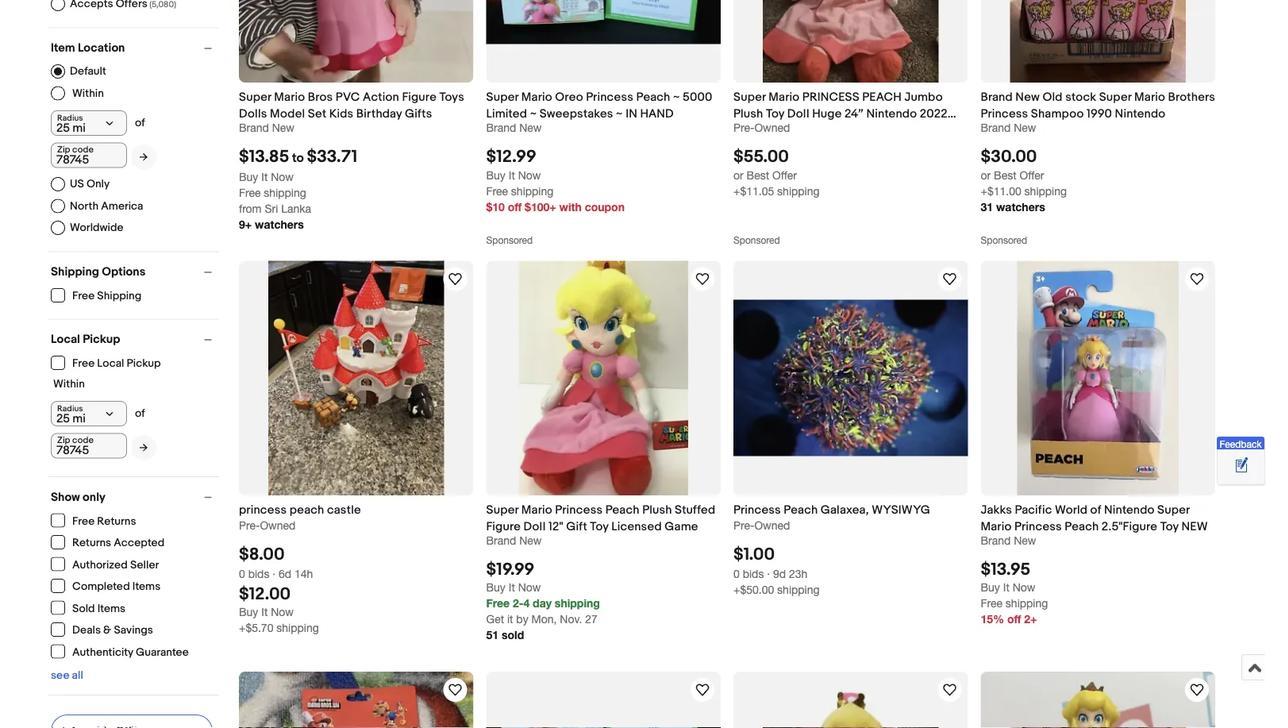 Task type: vqa. For each thing, say whether or not it's contained in the screenshot.
Roland Verselab Mv-1 Production Studio Refurbished link
no



Task type: locate. For each thing, give the bounding box(es) containing it.
0 horizontal spatial offer
[[773, 168, 797, 181]]

show only button
[[51, 490, 219, 504]]

0 horizontal spatial 0
[[239, 567, 245, 581]]

0 vertical spatial apply within filter image
[[140, 152, 148, 162]]

· left 6d
[[273, 567, 276, 581]]

now down $12.00
[[271, 606, 294, 619]]

0 vertical spatial off
[[508, 200, 522, 213]]

mario up model
[[274, 90, 305, 105]]

items down seller
[[132, 580, 161, 594]]

super for super mario oreo princess peach ~ 5000 limited ~ sweepstakes ~ in hand brand new
[[486, 90, 519, 105]]

0 vertical spatial shipping
[[51, 265, 99, 279]]

shipping up nov.
[[555, 597, 600, 610]]

returns up returns accepted
[[97, 515, 136, 528]]

best up "+$11.05"
[[747, 168, 770, 181]]

super for super mario princess peach jumbo plush toy doll huge 24" nintendo 2022 rare
[[734, 90, 766, 105]]

nintendo down peach
[[867, 107, 917, 121]]

doll left huge
[[788, 107, 810, 121]]

brand
[[981, 90, 1013, 105], [239, 121, 269, 134], [486, 121, 517, 134], [981, 121, 1011, 134], [486, 534, 517, 547], [981, 534, 1011, 547]]

6d
[[279, 567, 292, 581]]

day
[[533, 597, 552, 610]]

only
[[83, 490, 106, 504]]

now inside $13.85 to $33.71 buy it now free shipping from sri lanka 9+ watchers
[[271, 170, 294, 183]]

free up $10
[[486, 184, 508, 197]]

peach
[[863, 90, 902, 105]]

1 vertical spatial items
[[97, 602, 126, 615]]

shipping right "+$11.05"
[[778, 184, 820, 197]]

within down the default
[[72, 87, 104, 100]]

it inside $13.85 to $33.71 buy it now free shipping from sri lanka 9+ watchers
[[261, 170, 268, 183]]

mario down jakks
[[981, 520, 1012, 534]]

hand
[[640, 107, 674, 121]]

0 inside $1.00 0 bids · 9d 23h +$50.00 shipping
[[734, 567, 740, 581]]

1 vertical spatial off
[[1008, 613, 1022, 626]]

shipping up $100+
[[511, 184, 554, 197]]

1 vertical spatial shipping
[[97, 289, 142, 303]]

new inside super mario princess peach plush stuffed figure doll 12" gift toy licensed game brand new
[[520, 534, 542, 547]]

buy inside "$19.99 buy it now free 2-4 day shipping get it by mon, nov. 27 51 sold"
[[486, 581, 506, 594]]

peach up hand
[[637, 90, 671, 105]]

shipping up the 2+
[[1006, 597, 1049, 610]]

free up 15%
[[981, 597, 1003, 610]]

jakks pacific world of nintendo super mario princess peach 2.5"figure toy new heading
[[981, 503, 1208, 534]]

returns down free returns link
[[72, 536, 111, 550]]

it inside "$19.99 buy it now free 2-4 day shipping get it by mon, nov. 27 51 sold"
[[509, 581, 515, 594]]

nintendo right 1990
[[1116, 107, 1166, 121]]

jakks
[[981, 503, 1013, 517]]

mario for super mario oreo princess peach ~ 5000 limited ~ sweepstakes ~ in hand brand new
[[522, 90, 553, 105]]

0 horizontal spatial local
[[51, 332, 80, 347]]

free inside $13.85 to $33.71 buy it now free shipping from sri lanka 9+ watchers
[[239, 186, 261, 199]]

authenticity guarantee link
[[51, 644, 190, 659]]

new up $30.00
[[1014, 121, 1037, 134]]

1 horizontal spatial 0
[[734, 567, 740, 581]]

owned up $1.00
[[755, 519, 790, 532]]

authenticity guarantee
[[72, 646, 189, 659]]

items up the deals & savings
[[97, 602, 126, 615]]

best
[[747, 168, 770, 181], [994, 168, 1017, 181]]

0 horizontal spatial figure
[[402, 90, 437, 105]]

super up new
[[1158, 503, 1190, 517]]

items for sold items
[[97, 602, 126, 615]]

0 horizontal spatial bids
[[248, 567, 270, 581]]

1 vertical spatial plush
[[643, 503, 672, 517]]

free returns
[[72, 515, 136, 528]]

buy down '$13.85'
[[239, 170, 258, 183]]

nintendo for super
[[1116, 107, 1166, 121]]

1 best from the left
[[747, 168, 770, 181]]

1 horizontal spatial or
[[981, 168, 991, 181]]

0 horizontal spatial off
[[508, 200, 522, 213]]

1 horizontal spatial bids
[[743, 567, 764, 581]]

mario for super mario bros pvc action figure toys dolls model set kids birthday gifts brand new
[[274, 90, 305, 105]]

doll inside super mario princess peach jumbo plush toy doll huge 24" nintendo 2022 rare
[[788, 107, 810, 121]]

brand new old stock super mario brothers princess shampoo 1990 nintendo brand new
[[981, 90, 1216, 134]]

or up "+$11.05"
[[734, 168, 744, 181]]

toy inside super mario princess peach plush stuffed figure doll 12" gift toy licensed game brand new
[[590, 520, 609, 534]]

now for $12.99
[[518, 168, 541, 181]]

0 vertical spatial local
[[51, 332, 80, 347]]

shipping inside $8.00 0 bids · 6d 14h $12.00 buy it now +$5.70 shipping
[[277, 621, 319, 635]]

pre- inside the princess peach castle pre-owned
[[239, 519, 260, 532]]

1 vertical spatial apply within filter image
[[140, 443, 148, 453]]

0 inside $8.00 0 bids · 6d 14h $12.00 buy it now +$5.70 shipping
[[239, 567, 245, 581]]

new right dolls
[[272, 121, 295, 134]]

mario up 'pre-owned'
[[769, 90, 800, 105]]

local
[[51, 332, 80, 347], [97, 357, 124, 370]]

0 vertical spatial items
[[132, 580, 161, 594]]

super mario princess peach jumbo plush toy doll huge 24" nintendo 2022 rare link
[[734, 89, 969, 138]]

super inside super mario oreo princess peach ~ 5000 limited ~ sweepstakes ~ in hand brand new
[[486, 90, 519, 105]]

it up +$5.70
[[261, 606, 268, 619]]

princess peach castle heading
[[239, 503, 361, 517]]

peach down world
[[1065, 520, 1099, 534]]

1 vertical spatial of
[[135, 407, 145, 421]]

kids
[[329, 107, 354, 121]]

2 · from the left
[[767, 567, 771, 581]]

rare
[[734, 124, 759, 138]]

1 horizontal spatial toy
[[766, 107, 785, 121]]

it for $12.99
[[509, 168, 515, 181]]

1 horizontal spatial best
[[994, 168, 1017, 181]]

set
[[308, 107, 327, 121]]

0 horizontal spatial toy
[[590, 520, 609, 534]]

0 vertical spatial of
[[135, 116, 145, 130]]

apply within filter image
[[140, 152, 148, 162], [140, 443, 148, 453]]

off left the 2+
[[1008, 613, 1022, 626]]

brand inside super mario oreo princess peach ~ 5000 limited ~ sweepstakes ~ in hand brand new
[[486, 121, 517, 134]]

0 vertical spatial plush
[[734, 107, 764, 121]]

doll
[[788, 107, 810, 121], [524, 520, 546, 534]]

doll inside super mario princess peach plush stuffed figure doll 12" gift toy licensed game brand new
[[524, 520, 546, 534]]

now inside "$19.99 buy it now free 2-4 day shipping get it by mon, nov. 27 51 sold"
[[518, 581, 541, 594]]

super up dolls
[[239, 90, 271, 105]]

huge
[[813, 107, 842, 121]]

princess inside brand new old stock super mario brothers princess shampoo 1990 nintendo brand new
[[981, 107, 1029, 121]]

princess peach castle image
[[268, 261, 444, 495]]

new inside super mario bros pvc action figure toys dolls model set kids birthday gifts brand new
[[272, 121, 295, 134]]

lanka
[[281, 202, 311, 215]]

· left 9d
[[767, 567, 771, 581]]

27
[[586, 613, 598, 626]]

deals
[[72, 624, 101, 637]]

now inside the $13.95 buy it now free shipping 15% off 2+
[[1013, 581, 1036, 594]]

it down '$13.85'
[[261, 170, 268, 183]]

best inside $55.00 or best offer +$11.05 shipping
[[747, 168, 770, 181]]

best inside $30.00 or best offer +$11.00 shipping 31 watchers
[[994, 168, 1017, 181]]

0 horizontal spatial or
[[734, 168, 744, 181]]

0 down $8.00 in the bottom left of the page
[[239, 567, 245, 581]]

super mario bros pvc action figure toys dolls model set kids birthday gifts link
[[239, 89, 474, 121]]

princess up $1.00
[[734, 503, 781, 517]]

1 0 from the left
[[239, 567, 245, 581]]

all
[[72, 669, 83, 682]]

apply within filter image up america
[[140, 152, 148, 162]]

super up $19.99
[[486, 503, 519, 517]]

super up 1990
[[1100, 90, 1132, 105]]

watchers down +$11.00
[[997, 200, 1046, 213]]

~
[[673, 90, 680, 105], [530, 107, 537, 121], [616, 107, 623, 121]]

1 vertical spatial local
[[97, 357, 124, 370]]

doll for figure
[[524, 520, 546, 534]]

1 horizontal spatial ·
[[767, 567, 771, 581]]

1 horizontal spatial off
[[1008, 613, 1022, 626]]

1 horizontal spatial plush
[[734, 107, 764, 121]]

off inside the $13.95 buy it now free shipping 15% off 2+
[[1008, 613, 1022, 626]]

figure inside super mario princess peach plush stuffed figure doll 12" gift toy licensed game brand new
[[486, 520, 521, 534]]

sold items link
[[51, 601, 126, 615]]

2 bids from the left
[[743, 567, 764, 581]]

None text field
[[51, 143, 127, 168], [51, 433, 127, 459], [51, 143, 127, 168], [51, 433, 127, 459]]

of down free local pickup
[[135, 407, 145, 421]]

princess
[[586, 90, 634, 105], [981, 107, 1029, 121], [555, 503, 603, 517], [734, 503, 781, 517], [1015, 520, 1062, 534]]

~ right limited
[[530, 107, 537, 121]]

0 horizontal spatial watchers
[[255, 217, 304, 231]]

nintendo inside brand new old stock super mario brothers princess shampoo 1990 nintendo brand new
[[1116, 107, 1166, 121]]

owned down princess
[[260, 519, 296, 532]]

super mario princess peach plush stuffed figure doll 12" gift toy licensed game brand new
[[486, 503, 716, 547]]

1 offer from the left
[[773, 168, 797, 181]]

$19.99
[[486, 559, 535, 580]]

action
[[363, 90, 399, 105]]

super up 'pre-owned'
[[734, 90, 766, 105]]

1 or from the left
[[734, 168, 744, 181]]

best up +$11.00
[[994, 168, 1017, 181]]

super mario princess peach plush stuffed figure doll 12" gift toy licensed game image
[[519, 261, 689, 495]]

$13.85
[[239, 146, 289, 167]]

new down pacific on the bottom
[[1014, 534, 1037, 547]]

1 horizontal spatial doll
[[788, 107, 810, 121]]

bids for $1.00
[[743, 567, 764, 581]]

buy down $19.99
[[486, 581, 506, 594]]

mario inside super mario bros pvc action figure toys dolls model set kids birthday gifts brand new
[[274, 90, 305, 105]]

us only
[[70, 177, 110, 191]]

plush up licensed
[[643, 503, 672, 517]]

of for free local pickup
[[135, 407, 145, 421]]

local down local pickup dropdown button
[[97, 357, 124, 370]]

jakks pacific world of nintendo super mario princess peach 2.5"figure toy new image
[[1018, 261, 1180, 495]]

brand new old stock super mario brothers princess shampoo 1990 nintendo image
[[1011, 0, 1187, 83]]

2 0 from the left
[[734, 567, 740, 581]]

pre-owned
[[734, 121, 790, 134]]

princess peach galaxea, wysiwyg image
[[734, 300, 969, 456]]

buy inside $12.99 buy it now free shipping $10 off $100+ with coupon
[[486, 168, 506, 181]]

free local pickup link
[[51, 356, 162, 370]]

free up the from at the top
[[239, 186, 261, 199]]

or inside $55.00 or best offer +$11.05 shipping
[[734, 168, 744, 181]]

off for $12.99
[[508, 200, 522, 213]]

local up free local pickup link
[[51, 332, 80, 347]]

0 horizontal spatial ·
[[273, 567, 276, 581]]

bids inside $1.00 0 bids · 9d 23h +$50.00 shipping
[[743, 567, 764, 581]]

toy for $13.95
[[1161, 520, 1179, 534]]

shipping down 23h
[[778, 583, 820, 596]]

super inside super mario princess peach plush stuffed figure doll 12" gift toy licensed game brand new
[[486, 503, 519, 517]]

2 offer from the left
[[1020, 168, 1045, 181]]

figure up gifts
[[402, 90, 437, 105]]

apply within filter image for default
[[140, 152, 148, 162]]

2 apply within filter image from the top
[[140, 443, 148, 453]]

of down item location dropdown button
[[135, 116, 145, 130]]

us
[[70, 177, 84, 191]]

mario inside jakks pacific world of nintendo super mario princess peach 2.5"figure toy new brand new
[[981, 520, 1012, 534]]

shipping down options
[[97, 289, 142, 303]]

it down $13.95 in the bottom of the page
[[1004, 581, 1010, 594]]

shipping inside $13.85 to $33.71 buy it now free shipping from sri lanka 9+ watchers
[[264, 186, 306, 199]]

1 horizontal spatial pickup
[[127, 357, 161, 370]]

1 apply within filter image from the top
[[140, 152, 148, 162]]

now down $12.99
[[518, 168, 541, 181]]

offer inside $55.00 or best offer +$11.05 shipping
[[773, 168, 797, 181]]

new up $12.99
[[520, 121, 542, 134]]

$13.95
[[981, 559, 1031, 580]]

2-
[[513, 597, 524, 610]]

within down free local pickup link
[[53, 378, 85, 391]]

toy inside jakks pacific world of nintendo super mario princess peach 2.5"figure toy new brand new
[[1161, 520, 1179, 534]]

north america
[[70, 199, 143, 213]]

· inside $8.00 0 bids · 6d 14h $12.00 buy it now +$5.70 shipping
[[273, 567, 276, 581]]

super inside super mario princess peach jumbo plush toy doll huge 24" nintendo 2022 rare
[[734, 90, 766, 105]]

0 vertical spatial doll
[[788, 107, 810, 121]]

toy inside super mario princess peach jumbo plush toy doll huge 24" nintendo 2022 rare
[[766, 107, 785, 121]]

it up 2-
[[509, 581, 515, 594]]

brand up $19.99
[[486, 534, 517, 547]]

2 or from the left
[[981, 168, 991, 181]]

now down to
[[271, 170, 294, 183]]

1 bids from the left
[[248, 567, 270, 581]]

$1.00
[[734, 544, 775, 565]]

super inside super mario bros pvc action figure toys dolls model set kids birthday gifts brand new
[[239, 90, 271, 105]]

buy down $12.99
[[486, 168, 506, 181]]

bids
[[248, 567, 270, 581], [743, 567, 764, 581]]

off for $13.95
[[1008, 613, 1022, 626]]

0 horizontal spatial doll
[[524, 520, 546, 534]]

1 vertical spatial watchers
[[255, 217, 304, 231]]

watch nintendo 9" super mario brothers luigi mario & princess peach plush dolls image
[[693, 681, 712, 700]]

of right world
[[1091, 503, 1102, 517]]

free shipping link
[[51, 288, 142, 303]]

0 horizontal spatial best
[[747, 168, 770, 181]]

1 vertical spatial figure
[[486, 520, 521, 534]]

0
[[239, 567, 245, 581], [734, 567, 740, 581]]

it inside $12.99 buy it now free shipping $10 off $100+ with coupon
[[509, 168, 515, 181]]

2 horizontal spatial toy
[[1161, 520, 1179, 534]]

off inside $12.99 buy it now free shipping $10 off $100+ with coupon
[[508, 200, 522, 213]]

mario up "12""
[[522, 503, 553, 517]]

mario inside super mario princess peach plush stuffed figure doll 12" gift toy licensed game brand new
[[522, 503, 553, 517]]

america
[[101, 199, 143, 213]]

pickup up free local pickup link
[[83, 332, 120, 347]]

peach inside super mario princess peach plush stuffed figure doll 12" gift toy licensed game brand new
[[606, 503, 640, 517]]

sold
[[502, 629, 524, 642]]

offer down $30.00
[[1020, 168, 1045, 181]]

apply within filter image for free local pickup
[[140, 443, 148, 453]]

~ left 5000
[[673, 90, 680, 105]]

offer for $30.00
[[1020, 168, 1045, 181]]

2 best from the left
[[994, 168, 1017, 181]]

or up +$11.00
[[981, 168, 991, 181]]

$30.00
[[981, 146, 1038, 167]]

super mario princess peach jumbo plush toy doll huge 24" nintendo 2022 rare heading
[[734, 90, 957, 138]]

owned
[[755, 121, 790, 134], [260, 519, 296, 532], [755, 519, 790, 532]]

· inside $1.00 0 bids · 9d 23h +$50.00 shipping
[[767, 567, 771, 581]]

pre-
[[734, 121, 755, 134], [239, 519, 260, 532], [734, 519, 755, 532]]

now
[[518, 168, 541, 181], [271, 170, 294, 183], [518, 581, 541, 594], [1013, 581, 1036, 594], [271, 606, 294, 619]]

brand new old stock super mario brothers princess shampoo 1990 nintendo link
[[981, 89, 1216, 121]]

0 up +$50.00
[[734, 567, 740, 581]]

 (5,080) Items text field
[[148, 0, 176, 10]]

bids for $8.00
[[248, 567, 270, 581]]

buy down $13.95 in the bottom of the page
[[981, 581, 1001, 594]]

princess up in
[[586, 90, 634, 105]]

super for super mario princess peach plush stuffed figure doll 12" gift toy licensed game brand new
[[486, 503, 519, 517]]

·
[[273, 567, 276, 581], [767, 567, 771, 581]]

free local pickup
[[72, 357, 161, 370]]

doll for toy
[[788, 107, 810, 121]]

super mario princess peach jumbo plush toy doll huge 24" nintendo 2022 rare
[[734, 90, 948, 138]]

buy for $19.99
[[486, 581, 506, 594]]

0 for $1.00
[[734, 567, 740, 581]]

new left "12""
[[520, 534, 542, 547]]

see all
[[51, 669, 83, 682]]

1 horizontal spatial items
[[132, 580, 161, 594]]

mario left "oreo"
[[522, 90, 553, 105]]

shipping up free shipping link
[[51, 265, 99, 279]]

+$11.00
[[981, 184, 1022, 197]]

brand up $12.99
[[486, 121, 517, 134]]

0 vertical spatial pickup
[[83, 332, 120, 347]]

returns
[[97, 515, 136, 528], [72, 536, 111, 550]]

apply within filter image up show only dropdown button
[[140, 443, 148, 453]]

12"
[[549, 520, 564, 534]]

$12.00
[[239, 584, 291, 604]]

shipping right +$5.70
[[277, 621, 319, 635]]

toy up $55.00
[[766, 107, 785, 121]]

best for $30.00
[[994, 168, 1017, 181]]

mario inside super mario princess peach jumbo plush toy doll huge 24" nintendo 2022 rare
[[769, 90, 800, 105]]

it inside the $13.95 buy it now free shipping 15% off 2+
[[1004, 581, 1010, 594]]

peach left galaxea,
[[784, 503, 818, 517]]

0 horizontal spatial items
[[97, 602, 126, 615]]

it
[[509, 168, 515, 181], [261, 170, 268, 183], [509, 581, 515, 594], [1004, 581, 1010, 594], [261, 606, 268, 619]]

offer down $55.00
[[773, 168, 797, 181]]

super mario princess peach plush stuffed figure doll 12" gift toy licensed game heading
[[486, 503, 716, 534]]

accepted
[[114, 536, 165, 550]]

1 horizontal spatial ~
[[616, 107, 623, 121]]

nintendo inside super mario princess peach jumbo plush toy doll huge 24" nintendo 2022 rare
[[867, 107, 917, 121]]

buy up +$5.70
[[239, 606, 258, 619]]

pickup
[[83, 332, 120, 347], [127, 357, 161, 370]]

princess inside super mario princess peach plush stuffed figure doll 12" gift toy licensed game brand new
[[555, 503, 603, 517]]

bids inside $8.00 0 bids · 6d 14h $12.00 buy it now +$5.70 shipping
[[248, 567, 270, 581]]

shipping options
[[51, 265, 146, 279]]

savings
[[114, 624, 153, 637]]

peach up licensed
[[606, 503, 640, 517]]

buy inside $13.85 to $33.71 buy it now free shipping from sri lanka 9+ watchers
[[239, 170, 258, 183]]

items
[[132, 580, 161, 594], [97, 602, 126, 615]]

1 · from the left
[[273, 567, 276, 581]]

doll left "12""
[[524, 520, 546, 534]]

now up 4 on the left
[[518, 581, 541, 594]]

nintendo
[[867, 107, 917, 121], [1116, 107, 1166, 121], [1105, 503, 1155, 517]]

1 vertical spatial pickup
[[127, 357, 161, 370]]

0 horizontal spatial plush
[[643, 503, 672, 517]]

shipping right +$11.00
[[1025, 184, 1067, 197]]

now for $19.99
[[518, 581, 541, 594]]

plush inside super mario princess peach plush stuffed figure doll 12" gift toy licensed game brand new
[[643, 503, 672, 517]]

buy inside the $13.95 buy it now free shipping 15% off 2+
[[981, 581, 1001, 594]]

plush
[[734, 107, 764, 121], [643, 503, 672, 517]]

get
[[486, 613, 504, 626]]

~ left in
[[616, 107, 623, 121]]

31
[[981, 200, 994, 213]]

1 horizontal spatial watchers
[[997, 200, 1046, 213]]

toy right gift at the bottom
[[590, 520, 609, 534]]

now inside $12.99 buy it now free shipping $10 off $100+ with coupon
[[518, 168, 541, 181]]

super mario bros. princess toadette peach 10'' stuffed toy plush doll image
[[734, 672, 969, 728]]

1 horizontal spatial figure
[[486, 520, 521, 534]]

$55.00
[[734, 146, 789, 167]]

0 horizontal spatial ~
[[530, 107, 537, 121]]

· for $1.00
[[767, 567, 771, 581]]

toys
[[440, 90, 465, 105]]

super mario oreo princess peach ~ 5000 limited ~ sweepstakes ~ in hand image
[[486, 0, 721, 44]]

2 vertical spatial of
[[1091, 503, 1102, 517]]

brand down jakks
[[981, 534, 1011, 547]]

to
[[292, 150, 304, 166]]

buy
[[486, 168, 506, 181], [239, 170, 258, 183], [486, 581, 506, 594], [981, 581, 1001, 594], [239, 606, 258, 619]]

plush up 'rare'
[[734, 107, 764, 121]]

1 horizontal spatial offer
[[1020, 168, 1045, 181]]

2022
[[920, 107, 948, 121]]

bids down $8.00 in the bottom left of the page
[[248, 567, 270, 581]]

super mario oreo princess peach ~ 5000 limited ~ sweepstakes ~ in hand brand new
[[486, 90, 713, 134]]

free inside the $13.95 buy it now free shipping 15% off 2+
[[981, 597, 1003, 610]]

1 vertical spatial doll
[[524, 520, 546, 534]]

offer inside $30.00 or best offer +$11.00 shipping 31 watchers
[[1020, 168, 1045, 181]]

or inside $30.00 or best offer +$11.00 shipping 31 watchers
[[981, 168, 991, 181]]

mario inside super mario oreo princess peach ~ 5000 limited ~ sweepstakes ~ in hand brand new
[[522, 90, 553, 105]]

0 vertical spatial figure
[[402, 90, 437, 105]]

gift
[[566, 520, 588, 534]]

0 vertical spatial watchers
[[997, 200, 1046, 213]]

toy left new
[[1161, 520, 1179, 534]]

brand up '$13.85'
[[239, 121, 269, 134]]

brand new old stock super mario brothers princess shampoo 1990 nintendo heading
[[981, 90, 1216, 121]]

dolls
[[239, 107, 267, 121]]



Task type: describe. For each thing, give the bounding box(es) containing it.
nov.
[[560, 613, 582, 626]]

owned inside the princess peach castle pre-owned
[[260, 519, 296, 532]]

1 vertical spatial returns
[[72, 536, 111, 550]]

super mario princess peach figure toy doll vinyl sofubi ko unofficial nintendo image
[[239, 672, 474, 728]]

super mario oreo princess peach ~ 5000 limited ~ sweepstakes ~ in hand link
[[486, 89, 721, 121]]

$13.85 to $33.71 buy it now free shipping from sri lanka 9+ watchers
[[239, 146, 358, 231]]

free inside $12.99 buy it now free shipping $10 off $100+ with coupon
[[486, 184, 508, 197]]

+$50.00
[[734, 583, 775, 596]]

1 vertical spatial within
[[53, 378, 85, 391]]

shipping inside the $13.95 buy it now free shipping 15% off 2+
[[1006, 597, 1049, 610]]

nintendo for jumbo
[[867, 107, 917, 121]]

sweepstakes
[[540, 107, 614, 121]]

figure inside super mario bros pvc action figure toys dolls model set kids birthday gifts brand new
[[402, 90, 437, 105]]

buy for $12.99
[[486, 168, 506, 181]]

item location button
[[51, 41, 219, 55]]

shipping inside $1.00 0 bids · 9d 23h +$50.00 shipping
[[778, 583, 820, 596]]

items for completed items
[[132, 580, 161, 594]]

sri
[[265, 202, 278, 215]]

0 vertical spatial returns
[[97, 515, 136, 528]]

brand left old
[[981, 90, 1013, 105]]

deals & savings link
[[51, 623, 154, 637]]

pvc
[[336, 90, 360, 105]]

0 for $8.00
[[239, 567, 245, 581]]

watch jakks super mario 2" 2.5 inch world of nintendo series princess peach figure image
[[1188, 681, 1207, 700]]

north america link
[[51, 199, 143, 213]]

new left old
[[1016, 90, 1040, 105]]

watch super mario bros. princess toadette peach 10'' stuffed toy plush doll image
[[941, 681, 960, 700]]

owned up $55.00
[[755, 121, 790, 134]]

watchers inside $13.85 to $33.71 buy it now free shipping from sri lanka 9+ watchers
[[255, 217, 304, 231]]

authorized
[[72, 558, 128, 572]]

princess peach castle pre-owned
[[239, 503, 361, 532]]

plush inside super mario princess peach jumbo plush toy doll huge 24" nintendo 2022 rare
[[734, 107, 764, 121]]

of inside jakks pacific world of nintendo super mario princess peach 2.5"figure toy new brand new
[[1091, 503, 1102, 517]]

9+
[[239, 217, 252, 231]]

or for $30.00
[[981, 168, 991, 181]]

super mario bros pvc action figure toys dolls model set kids birthday gifts heading
[[239, 90, 465, 121]]

with
[[560, 200, 582, 213]]

princess
[[239, 503, 287, 517]]

shipping inside $30.00 or best offer +$11.00 shipping 31 watchers
[[1025, 184, 1067, 197]]

brand inside super mario bros pvc action figure toys dolls model set kids birthday gifts brand new
[[239, 121, 269, 134]]

pacific
[[1015, 503, 1053, 517]]

watch princess peach galaxea, wysiwyg image
[[941, 269, 960, 289]]

toy for $19.99
[[590, 520, 609, 534]]

$1.00 0 bids · 9d 23h +$50.00 shipping
[[734, 544, 820, 596]]

princess inside jakks pacific world of nintendo super mario princess peach 2.5"figure toy new brand new
[[1015, 520, 1062, 534]]

14h
[[295, 567, 313, 581]]

default
[[70, 65, 106, 78]]

0 horizontal spatial pickup
[[83, 332, 120, 347]]

pre- inside princess peach galaxea, wysiwyg pre-owned
[[734, 519, 755, 532]]

show only
[[51, 490, 106, 504]]

watch princess peach castle image
[[446, 269, 465, 289]]

nintendo inside jakks pacific world of nintendo super mario princess peach 2.5"figure toy new brand new
[[1105, 503, 1155, 517]]

authorized seller
[[72, 558, 159, 572]]

0 vertical spatial within
[[72, 87, 104, 100]]

peach inside super mario oreo princess peach ~ 5000 limited ~ sweepstakes ~ in hand brand new
[[637, 90, 671, 105]]

mario for super mario princess peach plush stuffed figure doll 12" gift toy licensed game brand new
[[522, 503, 553, 517]]

super mario oreo princess peach ~ 5000 limited ~ sweepstakes ~ in hand heading
[[486, 90, 713, 121]]

see
[[51, 669, 69, 682]]

coupon
[[585, 200, 625, 213]]

mario for super mario princess peach jumbo plush toy doll huge 24" nintendo 2022 rare
[[769, 90, 800, 105]]

worldwide
[[70, 221, 123, 234]]

buy for $13.95
[[981, 581, 1001, 594]]

it for $19.99
[[509, 581, 515, 594]]

licensed
[[612, 520, 662, 534]]

super mario bros pvc action figure toys dolls model set kids birthday gifts image
[[239, 0, 474, 83]]

it inside $8.00 0 bids · 6d 14h $12.00 buy it now +$5.70 shipping
[[261, 606, 268, 619]]

super mario princess peach jumbo plush toy doll huge 24" nintendo 2022 rare image
[[763, 0, 939, 83]]

jakks super mario 2" 2.5 inch world of nintendo series princess peach figure image
[[981, 672, 1216, 728]]

wysiwyg
[[872, 503, 931, 517]]

now inside $8.00 0 bids · 6d 14h $12.00 buy it now +$5.70 shipping
[[271, 606, 294, 619]]

+$5.70
[[239, 621, 274, 635]]

4
[[524, 597, 530, 610]]

world
[[1055, 503, 1088, 517]]

15%
[[981, 613, 1005, 626]]

galaxea,
[[821, 503, 869, 517]]

or for $55.00
[[734, 168, 744, 181]]

best for $55.00
[[747, 168, 770, 181]]

buy inside $8.00 0 bids · 6d 14h $12.00 buy it now +$5.70 shipping
[[239, 606, 258, 619]]

it for $13.95
[[1004, 581, 1010, 594]]

offer for $55.00
[[773, 168, 797, 181]]

watch jakks pacific world of nintendo super mario princess peach 2.5"figure toy new image
[[1188, 269, 1207, 289]]

by
[[517, 613, 529, 626]]

guarantee
[[136, 646, 189, 659]]

1990
[[1087, 107, 1113, 121]]

super mario bros pvc action figure toys dolls model set kids birthday gifts brand new
[[239, 90, 465, 134]]

9d
[[774, 567, 786, 581]]

$10
[[486, 200, 505, 213]]

watchers inside $30.00 or best offer +$11.00 shipping 31 watchers
[[997, 200, 1046, 213]]

princess inside princess peach galaxea, wysiwyg pre-owned
[[734, 503, 781, 517]]

mario inside brand new old stock super mario brothers princess shampoo 1990 nintendo brand new
[[1135, 90, 1166, 105]]

$30.00 or best offer +$11.00 shipping 31 watchers
[[981, 146, 1067, 213]]

new inside jakks pacific world of nintendo super mario princess peach 2.5"figure toy new brand new
[[1014, 534, 1037, 547]]

old
[[1043, 90, 1063, 105]]

princess peach galaxea, wysiwyg link
[[734, 502, 969, 518]]

super inside jakks pacific world of nintendo super mario princess peach 2.5"figure toy new brand new
[[1158, 503, 1190, 517]]

watch super mario princess peach plush stuffed figure doll 12" gift toy licensed game image
[[693, 269, 712, 289]]

$12.99
[[486, 146, 537, 167]]

super mario princess peach plush stuffed figure doll 12" gift toy licensed game link
[[486, 502, 721, 534]]

free down shipping options
[[72, 289, 95, 303]]

$33.71
[[307, 146, 358, 167]]

23h
[[789, 567, 808, 581]]

shipping inside $12.99 buy it now free shipping $10 off $100+ with coupon
[[511, 184, 554, 197]]

&
[[103, 624, 111, 637]]

brand inside jakks pacific world of nintendo super mario princess peach 2.5"figure toy new brand new
[[981, 534, 1011, 547]]

shipping inside $55.00 or best offer +$11.05 shipping
[[778, 184, 820, 197]]

brand inside super mario princess peach plush stuffed figure doll 12" gift toy licensed game brand new
[[486, 534, 517, 547]]

owned inside princess peach galaxea, wysiwyg pre-owned
[[755, 519, 790, 532]]

princess peach galaxea, wysiwyg heading
[[734, 503, 931, 517]]

shipping inside "$19.99 buy it now free 2-4 day shipping get it by mon, nov. 27 51 sold"
[[555, 597, 600, 610]]

completed
[[72, 580, 130, 594]]

it
[[507, 613, 513, 626]]

shipping options button
[[51, 265, 219, 279]]

gifts
[[405, 107, 432, 121]]

super for super mario bros pvc action figure toys dolls model set kids birthday gifts brand new
[[239, 90, 271, 105]]

bros
[[308, 90, 333, 105]]

· for $8.00
[[273, 567, 276, 581]]

of for default
[[135, 116, 145, 130]]

$13.95 buy it now free shipping 15% off 2+
[[981, 559, 1049, 626]]

peach inside princess peach galaxea, wysiwyg pre-owned
[[784, 503, 818, 517]]

see all button
[[51, 669, 83, 682]]

peach inside jakks pacific world of nintendo super mario princess peach 2.5"figure toy new brand new
[[1065, 520, 1099, 534]]

watch super mario princess peach figure toy doll vinyl sofubi ko unofficial nintendo image
[[446, 681, 465, 700]]

sold
[[72, 602, 95, 615]]

seller
[[130, 558, 159, 572]]

jakks pacific world of nintendo super mario princess peach 2.5"figure toy new link
[[981, 502, 1216, 534]]

free down local pickup
[[72, 357, 95, 370]]

completed items
[[72, 580, 161, 594]]

oreo
[[555, 90, 583, 105]]

new inside super mario oreo princess peach ~ 5000 limited ~ sweepstakes ~ in hand brand new
[[520, 121, 542, 134]]

$12.99 buy it now free shipping $10 off $100+ with coupon
[[486, 146, 625, 213]]

2.5"figure
[[1102, 520, 1158, 534]]

stock
[[1066, 90, 1097, 105]]

free down show only
[[72, 515, 95, 528]]

$55.00 or best offer +$11.05 shipping
[[734, 146, 820, 197]]

authorized seller link
[[51, 557, 160, 572]]

princess
[[803, 90, 860, 105]]

$100+
[[525, 200, 556, 213]]

princess peach galaxea, wysiwyg pre-owned
[[734, 503, 931, 532]]

princess inside super mario oreo princess peach ~ 5000 limited ~ sweepstakes ~ in hand brand new
[[586, 90, 634, 105]]

brand up $30.00
[[981, 121, 1011, 134]]

options
[[102, 265, 146, 279]]

location
[[78, 41, 125, 55]]

completed items link
[[51, 579, 161, 594]]

jakks pacific world of nintendo super mario princess peach 2.5"figure toy new brand new
[[981, 503, 1208, 547]]

pre- up $55.00
[[734, 121, 755, 134]]

us only link
[[51, 177, 110, 191]]

now for $13.95
[[1013, 581, 1036, 594]]

default link
[[51, 64, 106, 79]]

2 horizontal spatial ~
[[673, 90, 680, 105]]

from
[[239, 202, 262, 215]]

local pickup button
[[51, 332, 219, 347]]

free inside "$19.99 buy it now free 2-4 day shipping get it by mon, nov. 27 51 sold"
[[486, 597, 510, 610]]

1 horizontal spatial local
[[97, 357, 124, 370]]

super inside brand new old stock super mario brothers princess shampoo 1990 nintendo brand new
[[1100, 90, 1132, 105]]



